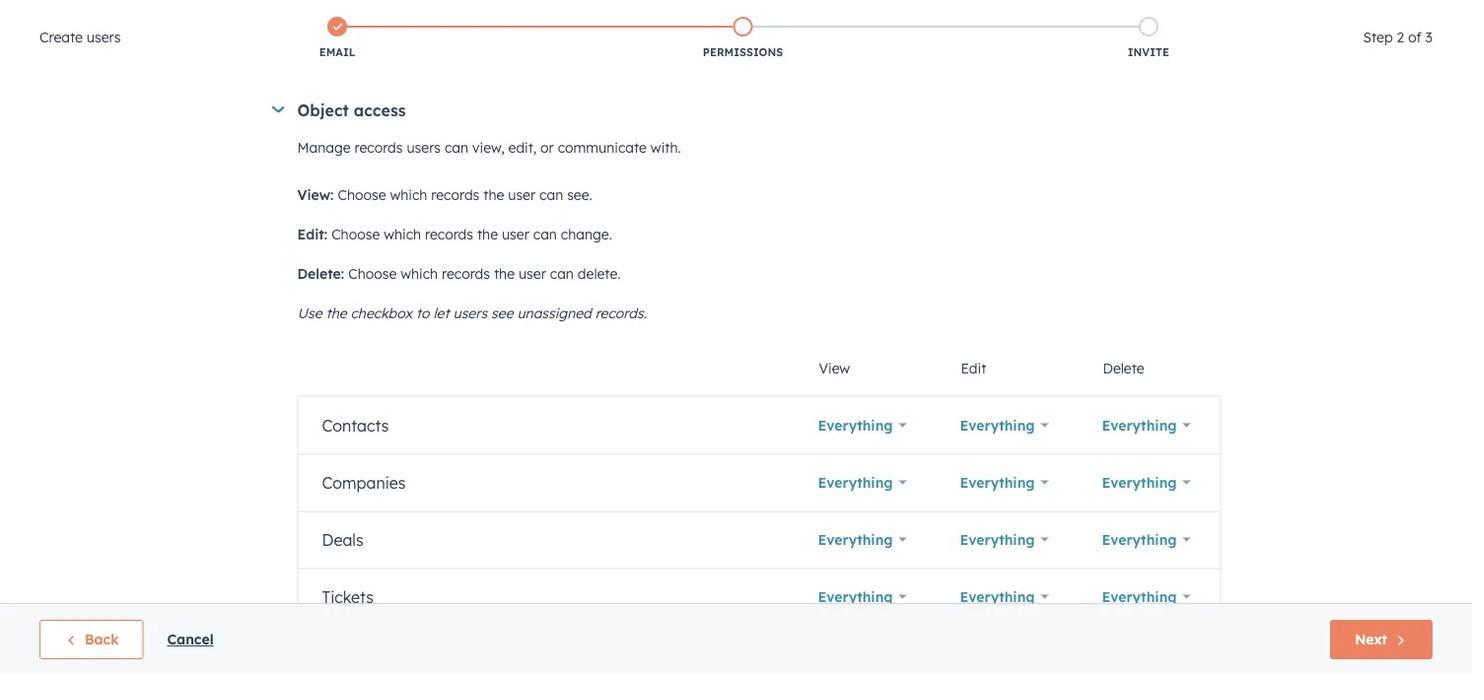 Task type: vqa. For each thing, say whether or not it's contained in the screenshot.
1 button
yes



Task type: locate. For each thing, give the bounding box(es) containing it.
last active
[[433, 228, 509, 246]]

teams
[[408, 120, 450, 138]]

1 horizontal spatial next
[[1355, 631, 1388, 648]]

next
[[819, 440, 852, 457], [1355, 631, 1388, 648]]

use
[[297, 305, 322, 322]]

records
[[355, 139, 403, 156], [431, 186, 480, 204], [425, 226, 473, 243], [442, 265, 490, 283]]

can for change.
[[533, 226, 557, 243]]

next inside pagination navigation
[[819, 440, 852, 457]]

the for change.
[[477, 226, 498, 243]]

records for delete:
[[442, 265, 490, 283]]

customize
[[406, 187, 471, 205]]

the
[[483, 186, 504, 204], [477, 226, 498, 243], [494, 265, 515, 283], [326, 305, 347, 322]]

- up prev
[[756, 383, 762, 401]]

navigation containing users
[[287, 105, 479, 154]]

everything button
[[818, 412, 907, 440], [960, 412, 1049, 440], [1102, 412, 1191, 440], [818, 469, 907, 497], [960, 469, 1049, 497], [1102, 469, 1191, 497], [818, 527, 907, 554], [960, 527, 1049, 554], [1102, 527, 1191, 554], [818, 584, 907, 611], [960, 584, 1049, 611], [1102, 584, 1191, 611]]

users
[[87, 29, 121, 46], [407, 139, 441, 156], [672, 187, 707, 205], [453, 305, 487, 322]]

prev
[[753, 440, 784, 457]]

0 horizontal spatial next button
[[812, 436, 894, 462]]

user down permissions,
[[502, 226, 530, 243]]

last
[[433, 228, 462, 246]]

Search HubSpot search field
[[1195, 41, 1437, 75]]

consent
[[97, 604, 150, 621]]

advanced
[[573, 228, 641, 246]]

edit: choose which records the user can change.
[[297, 226, 612, 243]]

invite inside popup button
[[300, 228, 342, 246]]

2 vertical spatial which
[[401, 265, 438, 283]]

next button
[[812, 436, 894, 462], [1331, 620, 1433, 660]]

from
[[710, 187, 742, 205]]

upgrade
[[1143, 9, 1196, 25]]

dialog
[[0, 0, 1473, 676]]

back
[[85, 631, 119, 648]]

contacts
[[322, 416, 389, 436]]

0 horizontal spatial invite
[[300, 228, 342, 246]]

can down permissions,
[[533, 226, 557, 243]]

choose down status
[[348, 265, 397, 283]]

delete
[[1103, 360, 1145, 377]]

the for see.
[[483, 186, 504, 204]]

1 vertical spatial next button
[[1331, 620, 1433, 660]]

2 vertical spatial choose
[[348, 265, 397, 283]]

delete: choose which records the user can delete.
[[297, 265, 621, 283]]

per
[[927, 439, 950, 457]]

1
[[798, 439, 805, 457]]

security link
[[20, 632, 221, 669]]

3
[[1426, 29, 1433, 46]]

1 horizontal spatial create
[[287, 187, 330, 205]]

last active button
[[432, 217, 524, 257]]

remove
[[620, 187, 669, 205]]

1 vertical spatial which
[[384, 226, 421, 243]]

create inside heading
[[39, 29, 83, 46]]

choose up status
[[338, 186, 386, 204]]

1 vertical spatial invite
[[300, 228, 342, 246]]

invite inside list item
[[1128, 45, 1170, 59]]

invite up delete:
[[300, 228, 342, 246]]

permissions
[[703, 45, 783, 59]]

teams link
[[380, 106, 478, 153]]

records for view:
[[431, 186, 480, 204]]

choose for choose which records the user can change.
[[332, 226, 380, 243]]

- up prev button
[[751, 383, 756, 401]]

object
[[297, 101, 349, 120]]

user for change.
[[502, 226, 530, 243]]

menu item
[[1347, 0, 1449, 32]]

25 per page button
[[894, 429, 1016, 468]]

0 vertical spatial invite
[[1128, 45, 1170, 59]]

1 vertical spatial choose
[[332, 226, 380, 243]]

2 - from the left
[[756, 383, 762, 401]]

communicate
[[558, 139, 647, 156]]

user up unassigned
[[519, 265, 546, 283]]

0 vertical spatial choose
[[338, 186, 386, 204]]

0 vertical spatial next
[[819, 440, 852, 457]]

step 2 of 3
[[1363, 29, 1433, 46]]

object access button
[[272, 101, 1221, 120]]

0 vertical spatial create
[[39, 29, 83, 46]]

filters
[[646, 228, 685, 246]]

everything
[[818, 417, 893, 434], [960, 417, 1035, 434], [1102, 417, 1177, 434], [818, 474, 893, 492], [960, 474, 1035, 492], [1102, 474, 1177, 492], [818, 532, 893, 549], [960, 532, 1035, 549], [1102, 532, 1177, 549], [818, 589, 893, 606], [960, 589, 1035, 606], [1102, 589, 1177, 606]]

user down edit,
[[508, 186, 536, 204]]

the right last
[[477, 226, 498, 243]]

advanced filters (0) button
[[539, 217, 722, 257]]

choose
[[338, 186, 386, 204], [332, 226, 380, 243], [348, 265, 397, 283]]

admin
[[1089, 383, 1130, 401]]

the up see
[[494, 265, 515, 283]]

which for view:
[[390, 186, 427, 204]]

users,
[[364, 187, 402, 205]]

1 vertical spatial next
[[1355, 631, 1388, 648]]

status
[[346, 228, 390, 246]]

which for edit:
[[384, 226, 421, 243]]

0 horizontal spatial next
[[819, 440, 852, 457]]

privacy & consent
[[32, 604, 150, 621]]

the up active
[[483, 186, 504, 204]]

column header
[[727, 313, 1024, 357]]

of
[[1409, 29, 1422, 46]]

can left delete.
[[550, 265, 574, 283]]

view,
[[472, 139, 505, 156]]

create
[[39, 29, 83, 46], [287, 187, 330, 205]]

1 horizontal spatial invite
[[1128, 45, 1170, 59]]

1 - from the left
[[751, 383, 756, 401]]

advanced filters (0)
[[573, 228, 709, 246]]

user
[[508, 186, 536, 204], [475, 187, 503, 205], [502, 226, 530, 243], [519, 265, 546, 283]]

0 vertical spatial which
[[390, 186, 427, 204]]

close image
[[1433, 24, 1449, 39]]

view:
[[297, 186, 334, 204]]

navigation
[[287, 105, 479, 154]]

security
[[32, 642, 84, 659]]

0 horizontal spatial create
[[39, 29, 83, 46]]

-
[[751, 383, 756, 401], [756, 383, 762, 401]]

which
[[390, 186, 427, 204], [384, 226, 421, 243], [401, 265, 438, 283]]

invite
[[1128, 45, 1170, 59], [300, 228, 342, 246]]

invite for invite status
[[300, 228, 342, 246]]

b0bth3builder2k23@gmail.com
[[400, 394, 573, 408]]

1 horizontal spatial next button
[[1331, 620, 1433, 660]]

unassigned
[[517, 305, 592, 322]]

can left see.
[[540, 186, 563, 204]]

email completed list item
[[135, 13, 540, 64]]

choose down 'new'
[[332, 226, 380, 243]]

invite status
[[300, 228, 390, 246]]

the for delete.
[[494, 265, 515, 283]]

0 vertical spatial next button
[[812, 436, 894, 462]]

can
[[445, 139, 469, 156], [540, 186, 563, 204], [533, 226, 557, 243], [550, 265, 574, 283]]

1 vertical spatial create
[[287, 187, 330, 205]]

list
[[135, 13, 1352, 64]]

to
[[416, 305, 430, 322]]

edit:
[[297, 226, 327, 243]]

with.
[[651, 139, 681, 156]]

back button
[[39, 620, 143, 660]]

invite down upgrade icon
[[1128, 45, 1170, 59]]

list containing email
[[135, 13, 1352, 64]]



Task type: describe. For each thing, give the bounding box(es) containing it.
or
[[541, 139, 554, 156]]

delete.
[[578, 265, 621, 283]]

super admin
[[1047, 383, 1130, 401]]

can for delete.
[[550, 265, 574, 283]]

dialog containing object access
[[0, 0, 1473, 676]]

upgrade menu
[[1119, 0, 1449, 32]]

use the checkbox to let users see unassigned records.
[[297, 305, 647, 322]]

can left view, at the left
[[445, 139, 469, 156]]

caret image
[[272, 107, 285, 114]]

view: choose which records the user can see.
[[297, 186, 593, 204]]

2
[[1397, 29, 1405, 46]]

can for see.
[[540, 186, 563, 204]]

permissions,
[[507, 187, 587, 205]]

pagination navigation
[[715, 435, 894, 462]]

object access
[[297, 101, 406, 120]]

edit
[[961, 360, 987, 377]]

invite for invite
[[1128, 45, 1170, 59]]

let
[[433, 305, 449, 322]]

your
[[745, 187, 774, 205]]

create new users, customize user permissions, and remove users from your account.
[[287, 187, 838, 205]]

step
[[1363, 29, 1393, 46]]

the right use
[[326, 305, 347, 322]]

which for delete:
[[401, 265, 438, 283]]

privacy & consent link
[[20, 594, 221, 632]]

create users
[[39, 29, 121, 46]]

active
[[467, 228, 509, 246]]

prev button
[[715, 436, 791, 462]]

create users heading
[[39, 26, 121, 49]]

page
[[954, 439, 989, 457]]

edit,
[[508, 139, 537, 156]]

1 button
[[791, 435, 812, 461]]

&
[[83, 604, 93, 621]]

create for create users
[[39, 29, 83, 46]]

name
[[350, 327, 386, 342]]

choose for choose which records the user can delete.
[[348, 265, 397, 283]]

tickets
[[322, 588, 374, 608]]

account.
[[778, 187, 834, 205]]

records.
[[595, 305, 647, 322]]

change.
[[561, 226, 612, 243]]

see
[[491, 305, 513, 322]]

and
[[591, 187, 616, 205]]

view
[[819, 360, 850, 377]]

permissions list item
[[540, 13, 946, 64]]

create for create new users, customize user permissions, and remove users from your account.
[[287, 187, 330, 205]]

users
[[316, 120, 352, 138]]

manage
[[297, 139, 351, 156]]

manage records users can view, edit, or communicate with.
[[297, 139, 681, 156]]

deals
[[322, 531, 364, 550]]

cancel
[[167, 631, 214, 648]]

(0)
[[690, 228, 709, 246]]

--
[[751, 383, 762, 401]]

upgrade image
[[1121, 8, 1139, 26]]

records for edit:
[[425, 226, 473, 243]]

users link
[[288, 106, 380, 153]]

invite status button
[[299, 217, 404, 257]]

choose for choose which records the user can see.
[[338, 186, 386, 204]]

invite list item
[[946, 13, 1352, 64]]

user for see.
[[508, 186, 536, 204]]

users inside heading
[[87, 29, 121, 46]]

email
[[319, 45, 356, 59]]

25
[[907, 439, 922, 457]]

cancel button
[[167, 628, 214, 652]]

user for delete.
[[519, 265, 546, 283]]

privacy
[[32, 604, 79, 621]]

25 per page
[[907, 439, 989, 457]]

Search name or email address search field
[[292, 273, 578, 309]]

see.
[[567, 186, 593, 204]]

access
[[354, 101, 406, 120]]

new
[[334, 187, 360, 205]]

super
[[1047, 383, 1085, 401]]

checkbox
[[351, 305, 412, 322]]

user up active
[[475, 187, 503, 205]]

delete:
[[297, 265, 344, 283]]

companies
[[322, 473, 406, 493]]



